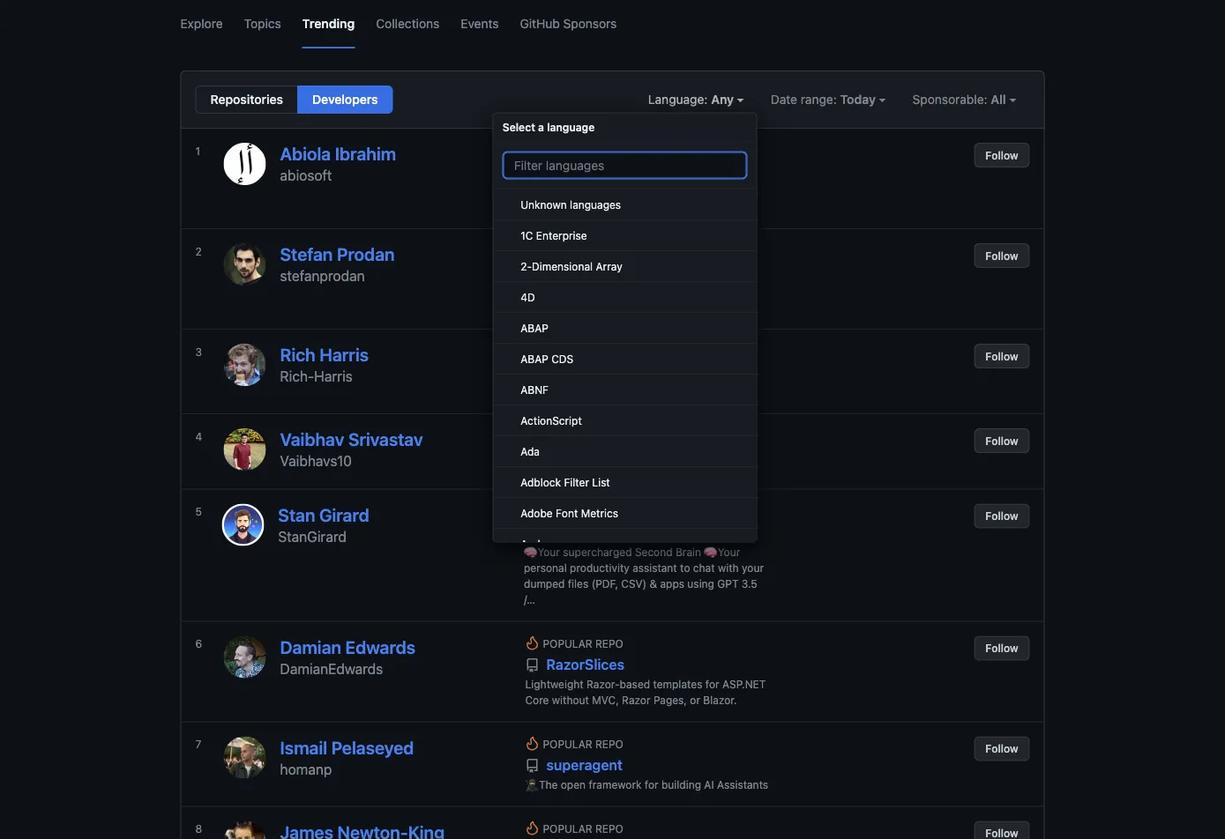 Task type: describe. For each thing, give the bounding box(es) containing it.
1 🧠 from the left
[[524, 546, 534, 559]]

stan girard link
[[278, 504, 369, 525]]

collections link
[[376, 0, 439, 49]]

a inside timoni is a package manager for kubernetes, powered by cue and inspired by helm.
[[573, 286, 579, 298]]

stan
[[278, 504, 315, 525]]

ismail pelaseyed link
[[280, 737, 414, 758]]

Follow stefanprodan submit
[[974, 243, 1030, 268]]

3
[[195, 346, 202, 358]]

abnf link
[[494, 374, 756, 405]]

@vaibhavs10 image
[[224, 429, 266, 471]]

font
[[555, 507, 578, 519]]

abiosoft
[[280, 167, 332, 184]]

personal
[[524, 562, 567, 575]]

linux)
[[703, 185, 734, 198]]

popular for srivastav
[[543, 430, 592, 443]]

repo for stan girard
[[594, 506, 622, 518]]

2 by from the left
[[675, 302, 687, 314]]

vaibhav srivastav link
[[280, 429, 423, 450]]

1 your from the left
[[537, 546, 560, 559]]

all
[[991, 92, 1006, 107]]

ai
[[704, 779, 714, 792]]

chat
[[693, 562, 715, 575]]

2 🧠 from the left
[[704, 546, 715, 559]]

0 vertical spatial harris
[[319, 344, 369, 365]]

repo image for pelaseyed
[[525, 759, 539, 773]]

kubernetes,
[[690, 286, 750, 298]]

inspired
[[632, 302, 672, 314]]

popular for harris
[[543, 346, 592, 358]]

productivity
[[570, 562, 629, 575]]

abap for abap
[[520, 321, 548, 334]]

for for pelaseyed
[[645, 779, 658, 792]]

repo image for harris
[[525, 366, 539, 381]]

using
[[687, 578, 714, 590]]

helm.
[[690, 302, 719, 314]]

sponsorable: all
[[912, 92, 1006, 107]]

abiola ibrahim abiosoft
[[280, 143, 396, 184]]

razorslices link
[[525, 656, 624, 673]]

damianedwards
[[280, 661, 383, 677]]

github sponsors
[[520, 16, 617, 30]]

2
[[195, 245, 202, 258]]

stangirard
[[278, 528, 346, 545]]

and
[[611, 302, 629, 314]]

explore
[[180, 16, 223, 30]]

stefan prodan link
[[280, 244, 395, 265]]

popular repo for ismail pelaseyed
[[543, 739, 623, 751]]

adblock
[[520, 476, 561, 488]]

timoni
[[543, 263, 588, 280]]

trending
[[302, 16, 355, 30]]

stefanprodan
[[280, 268, 365, 284]]

repo for stefan prodan
[[595, 245, 623, 258]]

core
[[525, 695, 549, 707]]

actionscript
[[520, 414, 581, 426]]

repo image for srivastav
[[525, 451, 539, 465]]

damianedwards link
[[280, 661, 383, 677]]

ada
[[520, 445, 539, 457]]

for for edwards
[[705, 679, 719, 691]]

repo image for ibrahim
[[525, 165, 539, 179]]

enterprise
[[536, 229, 587, 241]]

8 link
[[195, 822, 209, 840]]

templates
[[653, 679, 702, 691]]

sponsors
[[563, 16, 617, 30]]

topics link
[[244, 0, 281, 49]]

metrics
[[580, 507, 618, 519]]

repo for damian edwards
[[595, 638, 623, 650]]

Follow DamianEdwards submit
[[974, 636, 1030, 661]]

flame image for edwards
[[525, 636, 539, 650]]

trending link
[[302, 0, 355, 49]]

popular for edwards
[[543, 638, 592, 650]]

array
[[595, 260, 622, 272]]

Follow homanp submit
[[974, 737, 1030, 762]]

razor-
[[586, 679, 620, 691]]

2 link
[[195, 243, 209, 316]]

setup
[[567, 201, 595, 213]]

@rich harris image
[[224, 344, 266, 386]]

popular down open
[[543, 823, 592, 836]]

4d link
[[494, 282, 756, 313]]

second
[[635, 546, 673, 559]]

apps
[[660, 578, 684, 590]]

abiosoft link
[[280, 167, 332, 184]]

popular repo for abiola ibrahim
[[543, 145, 623, 157]]

adblock filter list
[[520, 476, 610, 488]]

popular for prodan
[[543, 245, 592, 258]]

flame image for srivastav
[[525, 429, 539, 443]]

ismail pelaseyed homanp
[[280, 737, 414, 778]]

unknown
[[520, 198, 566, 210]]

stefan prodan stefanprodan
[[280, 244, 395, 284]]

srivastav
[[348, 429, 423, 450]]

Follow Vaibhavs10 submit
[[974, 429, 1030, 453]]

repositories
[[210, 92, 283, 107]]

1c enterprise
[[520, 229, 587, 241]]

to
[[680, 562, 690, 575]]

select
[[502, 121, 535, 134]]

abap for abap cds
[[520, 352, 548, 365]]

pelaseyed
[[331, 737, 414, 758]]

repo image for prodan
[[525, 266, 539, 280]]

with inside container runtimes on macos (and linux) with minimal setup
[[737, 185, 758, 198]]

fast-
[[608, 448, 639, 465]]

stefan
[[280, 244, 333, 265]]

@damianedwards image
[[224, 636, 266, 679]]

repo image for edwards
[[525, 659, 539, 673]]

1 vertical spatial harris
[[314, 368, 353, 385]]

adblock filter list link
[[494, 467, 756, 498]]

abiola
[[280, 143, 331, 164]]

Follow JamesNK submit
[[974, 822, 1030, 840]]

🧠 your supercharged second brain 🧠 your personal productivity assistant to chat with your dumped files (pdf, csv) & apps using gpt 3.5 /…
[[524, 546, 764, 606]]

popular repo for vaibhav srivastav
[[543, 430, 623, 443]]

flame image for ibrahim
[[525, 143, 539, 157]]

supercharged
[[563, 546, 632, 559]]

Follow StanGirard submit
[[974, 504, 1030, 529]]

menu containing select a language
[[493, 112, 757, 840]]

a inside menu
[[538, 121, 544, 134]]

csv)
[[621, 578, 647, 590]]

events link
[[461, 0, 499, 49]]

repo for abiola ibrahim
[[595, 145, 623, 157]]

scaffolding
[[644, 386, 699, 399]]



Task type: vqa. For each thing, say whether or not it's contained in the screenshot.
rightmost triangle down image
no



Task type: locate. For each thing, give the bounding box(es) containing it.
edwards
[[345, 637, 415, 657]]

repo image up 🥷
[[525, 759, 539, 773]]

2 repo image from the top
[[525, 759, 539, 773]]

a right is
[[573, 286, 579, 298]]

4
[[195, 430, 202, 443]]

4 flame image from the top
[[525, 636, 539, 650]]

2 vertical spatial flame image
[[525, 822, 539, 836]]

popular up insanely-
[[543, 430, 592, 443]]

popular repo up colima
[[543, 145, 623, 157]]

0 horizontal spatial for
[[645, 779, 658, 792]]

popular repo up quivr
[[542, 506, 622, 518]]

today
[[840, 92, 876, 107]]

1 horizontal spatial for
[[673, 286, 687, 298]]

flame image
[[525, 243, 539, 258], [525, 344, 539, 358], [525, 429, 539, 443], [525, 636, 539, 650], [525, 737, 539, 751]]

repo image
[[525, 266, 539, 280], [525, 759, 539, 773]]

1c enterprise link
[[494, 220, 756, 251]]

0 vertical spatial for
[[673, 286, 687, 298]]

for inside timoni is a package manager for kubernetes, powered by cue and inspired by helm.
[[673, 286, 687, 298]]

date range: today
[[771, 92, 879, 107]]

github sponsors link
[[520, 0, 617, 49]]

flame image for prodan
[[525, 243, 539, 258]]

insanely-
[[546, 448, 608, 465]]

languages
[[569, 198, 621, 210]]

repo down list
[[594, 506, 622, 518]]

razorslices
[[543, 656, 624, 673]]

your up personal
[[537, 546, 560, 559]]

popular repo up the degit
[[543, 346, 623, 358]]

Type or choose a language text field
[[502, 151, 748, 179]]

homanp
[[280, 761, 332, 778]]

1 horizontal spatial 🧠
[[704, 546, 715, 559]]

lightweight
[[525, 679, 584, 691]]

brain
[[676, 546, 701, 559]]

repo image inside colima link
[[525, 165, 539, 179]]

flame image down 1c
[[525, 243, 539, 258]]

flame image for pelaseyed
[[525, 737, 539, 751]]

2 flame image from the top
[[525, 344, 539, 358]]

popular repo up 2-dimensional array
[[543, 245, 623, 258]]

on
[[623, 185, 636, 198]]

&
[[650, 578, 657, 590]]

homanp link
[[280, 761, 332, 778]]

🧠 up personal
[[524, 546, 534, 559]]

repo image inside degit link
[[525, 366, 539, 381]]

vaibhavs10
[[280, 453, 352, 470]]

events
[[461, 16, 499, 30]]

5
[[195, 506, 202, 518]]

7
[[195, 739, 201, 751]]

popular up quivr
[[542, 506, 591, 518]]

flame image up ada
[[525, 429, 539, 443]]

stefanprodan link
[[280, 268, 365, 284]]

pages,
[[653, 695, 687, 707]]

repo image down adobe
[[524, 527, 538, 541]]

abiola ibrahim link
[[280, 143, 396, 164]]

flame image up 🥷
[[525, 737, 539, 751]]

topics
[[244, 16, 281, 30]]

🧠 up chat
[[704, 546, 715, 559]]

1 horizontal spatial a
[[573, 286, 579, 298]]

2 your from the left
[[718, 546, 740, 559]]

popular for pelaseyed
[[543, 739, 592, 751]]

with up gpt
[[718, 562, 739, 575]]

Follow abiosoft submit
[[974, 143, 1030, 168]]

cue
[[586, 302, 608, 314]]

is
[[562, 286, 570, 298]]

flame image up degit link
[[525, 344, 539, 358]]

your
[[537, 546, 560, 559], [718, 546, 740, 559]]

popular up the degit
[[543, 346, 592, 358]]

based
[[620, 679, 650, 691]]

popular repo for rich harris
[[543, 346, 623, 358]]

repo down framework
[[595, 823, 623, 836]]

popular repo down open
[[543, 823, 623, 836]]

0 horizontal spatial 🧠
[[524, 546, 534, 559]]

repo up runtimes
[[595, 145, 623, 157]]

5 flame image from the top
[[525, 737, 539, 751]]

popular repo up razorslices
[[543, 638, 623, 650]]

quivr link
[[524, 523, 579, 541]]

3 flame image from the top
[[525, 429, 539, 443]]

repo image inside timoni link
[[525, 266, 539, 280]]

flame image for girard
[[524, 504, 538, 518]]

popular repo for damian edwards
[[543, 638, 623, 650]]

vaibhav srivastav vaibhavs10
[[280, 429, 423, 470]]

straightforward
[[525, 386, 603, 399]]

repo image up lightweight at the bottom left
[[525, 659, 539, 673]]

2 abap from the top
[[520, 352, 548, 365]]

vaibhavs10 link
[[280, 453, 352, 470]]

flame image down /… on the left bottom of the page
[[525, 636, 539, 650]]

your
[[742, 562, 764, 575]]

repo image inside 'insanely-fast-whisper' link
[[525, 451, 539, 465]]

colima link
[[525, 162, 590, 180]]

by
[[571, 302, 583, 314], [675, 302, 687, 314]]

1 by from the left
[[571, 302, 583, 314]]

popular repo up insanely-
[[543, 430, 623, 443]]

range:
[[801, 92, 837, 107]]

repo image inside quivr link
[[524, 527, 538, 541]]

unknown languages
[[520, 198, 621, 210]]

repo up array
[[595, 245, 623, 258]]

abap cds link
[[494, 344, 756, 374]]

@stefanprodan image
[[224, 243, 266, 286]]

menu
[[493, 112, 757, 840]]

abap left cds
[[520, 352, 548, 365]]

0 vertical spatial with
[[737, 185, 758, 198]]

flame image up quivr link
[[524, 504, 538, 518]]

flame image for harris
[[525, 344, 539, 358]]

repo image up container
[[525, 165, 539, 179]]

prodan
[[337, 244, 395, 265]]

1 flame image from the top
[[525, 243, 539, 258]]

1 horizontal spatial by
[[675, 302, 687, 314]]

abap inside "link"
[[520, 321, 548, 334]]

for right manager
[[673, 286, 687, 298]]

6 link
[[195, 636, 209, 709]]

2-dimensional array
[[520, 260, 622, 272]]

your up gpt
[[718, 546, 740, 559]]

building
[[661, 779, 701, 792]]

repo for vaibhav srivastav
[[595, 430, 623, 443]]

with inside '🧠 your supercharged second brain 🧠 your personal productivity assistant to chat with your dumped files (pdf, csv) & apps using gpt 3.5 /…'
[[718, 562, 739, 575]]

(and
[[678, 185, 700, 198]]

for left building
[[645, 779, 658, 792]]

repo for rich harris
[[595, 346, 623, 358]]

popular for girard
[[542, 506, 591, 518]]

any
[[711, 92, 734, 107]]

a right select
[[538, 121, 544, 134]]

1 vertical spatial for
[[705, 679, 719, 691]]

1 vertical spatial abap
[[520, 352, 548, 365]]

whisper
[[639, 448, 692, 465]]

repositories link
[[195, 86, 298, 114]]

rich-
[[280, 368, 314, 385]]

0 vertical spatial repo image
[[525, 266, 539, 280]]

1 horizontal spatial your
[[718, 546, 740, 559]]

flame image down 🥷
[[525, 822, 539, 836]]

asp.net
[[722, 679, 766, 691]]

rich harris link
[[280, 344, 369, 365]]

open
[[561, 779, 586, 792]]

1 vertical spatial repo image
[[525, 759, 539, 773]]

6
[[195, 638, 202, 650]]

with right linux)
[[737, 185, 758, 198]]

powered
[[525, 302, 568, 314]]

0 vertical spatial a
[[538, 121, 544, 134]]

/…
[[524, 594, 535, 606]]

1c
[[520, 229, 533, 241]]

repo image for girard
[[524, 527, 538, 541]]

popular repo for stan girard
[[542, 506, 622, 518]]

1 abap from the top
[[520, 321, 548, 334]]

macos
[[639, 185, 675, 198]]

for up the "blazor."
[[705, 679, 719, 691]]

@abiosoft image
[[224, 143, 266, 185]]

5 link
[[195, 504, 208, 608]]

1 repo image from the top
[[525, 266, 539, 280]]

repo up 'insanely-fast-whisper' link
[[595, 430, 623, 443]]

agda link
[[494, 529, 756, 560]]

timoni is a package manager for kubernetes, powered by cue and inspired by helm.
[[525, 286, 750, 314]]

superagent link
[[525, 756, 623, 774]]

repo up razorslices
[[595, 638, 623, 650]]

flame image down select
[[525, 143, 539, 157]]

repo down 'abap' "link"
[[595, 346, 623, 358]]

language
[[547, 121, 595, 134]]

0 vertical spatial abap
[[520, 321, 548, 334]]

popular for ibrahim
[[543, 145, 592, 157]]

harris up rich-harris link
[[319, 344, 369, 365]]

@stangirard image
[[222, 504, 264, 546]]

without
[[552, 695, 589, 707]]

🧠
[[524, 546, 534, 559], [704, 546, 715, 559]]

repo image inside razorslices link
[[525, 659, 539, 673]]

ismail
[[280, 737, 327, 758]]

repo image inside superagent link
[[525, 759, 539, 773]]

popular up razorslices link
[[543, 638, 592, 650]]

1 vertical spatial with
[[718, 562, 739, 575]]

@homanp image
[[224, 737, 266, 779]]

girard
[[319, 504, 369, 525]]

rich-harris link
[[280, 368, 353, 385]]

popular up colima
[[543, 145, 592, 157]]

2-
[[520, 260, 531, 272]]

repo image up abnf
[[525, 366, 539, 381]]

0 horizontal spatial by
[[571, 302, 583, 314]]

insanely-fast-whisper
[[543, 448, 692, 465]]

harris down rich harris link
[[314, 368, 353, 385]]

2 horizontal spatial for
[[705, 679, 719, 691]]

repo up superagent
[[595, 739, 623, 751]]

0 horizontal spatial a
[[538, 121, 544, 134]]

abap down powered
[[520, 321, 548, 334]]

repo for ismail pelaseyed
[[595, 739, 623, 751]]

flame image
[[525, 143, 539, 157], [524, 504, 538, 518], [525, 822, 539, 836]]

repo image up timoni
[[525, 266, 539, 280]]

1
[[195, 145, 200, 157]]

assistant
[[632, 562, 677, 575]]

by left helm.
[[675, 302, 687, 314]]

8
[[195, 823, 202, 836]]

1 vertical spatial a
[[573, 286, 579, 298]]

0 horizontal spatial your
[[537, 546, 560, 559]]

Follow Rich-Harris submit
[[974, 344, 1030, 369]]

repo image up 'adblock'
[[525, 451, 539, 465]]

by left the cue
[[571, 302, 583, 314]]

repo image
[[525, 165, 539, 179], [525, 366, 539, 381], [525, 451, 539, 465], [524, 527, 538, 541], [525, 659, 539, 673]]

popular repo up superagent
[[543, 739, 623, 751]]

ibrahim
[[335, 143, 396, 164]]

2 vertical spatial for
[[645, 779, 658, 792]]

0 vertical spatial flame image
[[525, 143, 539, 157]]

list
[[592, 476, 610, 488]]

popular repo for stefan prodan
[[543, 245, 623, 258]]

popular up 2-dimensional array
[[543, 245, 592, 258]]

container
[[525, 185, 574, 198]]

popular up superagent link
[[543, 739, 592, 751]]

for inside the "lightweight razor-based templates for asp.net core without mvc, razor pages, or blazor."
[[705, 679, 719, 691]]

1 vertical spatial flame image
[[524, 504, 538, 518]]

abap link
[[494, 313, 756, 344]]



